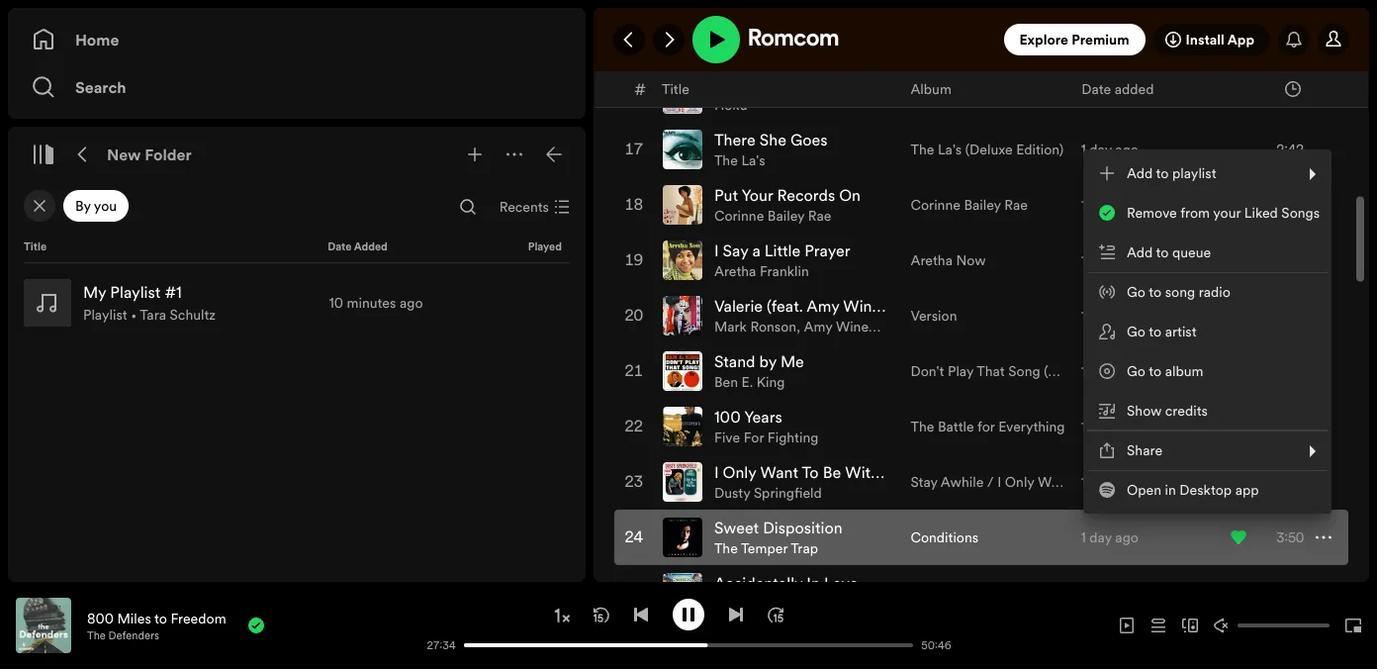 Task type: vqa. For each thing, say whether or not it's contained in the screenshot.
About Ads
no



Task type: locate. For each thing, give the bounding box(es) containing it.
add to playlist button
[[1088, 153, 1329, 193]]

10 1 day ago from the top
[[1082, 528, 1139, 547]]

1 for put your records on
[[1082, 195, 1087, 215]]

group containing playlist
[[16, 271, 578, 335]]

skip forward 15 seconds image
[[768, 606, 784, 622]]

dreams cell
[[663, 12, 823, 65]]

day for 100 years
[[1090, 417, 1112, 436]]

ago up add to playlist
[[1116, 139, 1139, 159]]

3:26
[[1277, 84, 1305, 104]]

group
[[16, 271, 578, 335]]

5 1 day ago from the top
[[1082, 250, 1139, 270]]

4 ago from the top
[[1116, 195, 1139, 215]]

there she goes cell
[[663, 123, 836, 176]]

cell
[[631, 0, 647, 10], [663, 0, 844, 10], [911, 0, 959, 10], [1082, 0, 1139, 10], [1231, 0, 1332, 10], [663, 289, 895, 356], [1231, 289, 1332, 342], [1231, 344, 1332, 398], [631, 566, 647, 620], [911, 566, 1037, 620], [1082, 566, 1139, 620], [1231, 566, 1332, 620]]

1 day ago inside sweet disposition row
[[1082, 528, 1139, 547]]

desktop
[[1180, 480, 1233, 500]]

ago for dreams
[[1116, 29, 1139, 48]]

the inside 800 miles to freedom the defenders
[[87, 628, 106, 643]]

corinne bailey rae link up i say a little prayer link
[[715, 206, 832, 226]]

rae up prayer
[[809, 206, 832, 226]]

change speed image
[[552, 606, 572, 626]]

title right the # column header
[[662, 79, 690, 98]]

add down remove
[[1127, 243, 1153, 262]]

5 1 from the top
[[1082, 250, 1087, 270]]

to for album
[[1149, 361, 1162, 381]]

show credits button
[[1088, 391, 1329, 431]]

ago down open
[[1116, 528, 1139, 547]]

corinne
[[911, 195, 961, 215], [715, 206, 765, 226]]

date for date added
[[1082, 79, 1112, 98]]

0 vertical spatial add
[[1127, 163, 1153, 183]]

2 vertical spatial go
[[1127, 361, 1146, 381]]

what's new image
[[1287, 32, 1303, 48]]

rae inside put your records on corinne bailey rae
[[809, 206, 832, 226]]

go inside go to album link
[[1127, 361, 1146, 381]]

#
[[635, 78, 646, 99]]

go inside go to artist link
[[1127, 322, 1146, 342]]

for
[[978, 417, 995, 436]]

5 day from the top
[[1090, 250, 1112, 270]]

0 vertical spatial go
[[1127, 282, 1146, 302]]

0 horizontal spatial corinne bailey rae link
[[715, 206, 832, 226]]

0 horizontal spatial bailey
[[768, 206, 805, 226]]

by
[[75, 196, 91, 216]]

amy wineho use
[[715, 317, 885, 356]]

10 1 from the top
[[1082, 528, 1087, 547]]

title down clear filters image
[[24, 240, 47, 254]]

premium
[[1072, 30, 1130, 49]]

1 day ago down premium
[[1082, 84, 1139, 104]]

1 day from the top
[[1090, 29, 1112, 48]]

4 1 day ago from the top
[[1082, 195, 1139, 215]]

ben
[[715, 372, 738, 392]]

0 horizontal spatial rae
[[809, 206, 832, 226]]

ago down share
[[1116, 472, 1139, 492]]

100 years cell
[[663, 400, 827, 453]]

miles
[[117, 608, 151, 628]]

8 ago from the top
[[1116, 417, 1139, 436]]

1 for dreams
[[1082, 29, 1087, 48]]

1 day ago down share
[[1082, 472, 1139, 492]]

corinne up say
[[715, 206, 765, 226]]

sweet disposition the temper trap
[[715, 517, 843, 558]]

to inside dropdown button
[[1157, 163, 1170, 183]]

i
[[715, 239, 719, 261]]

say
[[723, 239, 749, 261]]

add for add to queue
[[1127, 243, 1153, 262]]

king
[[757, 372, 785, 392]]

mark ronson ,
[[715, 317, 804, 336]]

2 1 from the top
[[1082, 84, 1087, 104]]

1 day ago up show
[[1082, 361, 1139, 381]]

5 ago from the top
[[1116, 250, 1139, 270]]

1 horizontal spatial title
[[662, 79, 690, 98]]

bailey down the la's (deluxe edition) "link"
[[965, 195, 1002, 215]]

1 horizontal spatial aretha
[[911, 250, 953, 270]]

day for stand by me
[[1090, 361, 1112, 381]]

day
[[1090, 29, 1112, 48], [1090, 84, 1112, 104], [1090, 139, 1112, 159], [1090, 195, 1112, 215], [1090, 250, 1112, 270], [1090, 306, 1112, 326], [1090, 361, 1112, 381], [1090, 417, 1112, 436], [1090, 472, 1112, 492], [1090, 528, 1112, 547]]

the battle for everything
[[911, 417, 1066, 436]]

share button
[[1088, 431, 1329, 470]]

1 day ago down date added
[[1082, 139, 1139, 159]]

1 inside sweet disposition row
[[1082, 528, 1087, 547]]

3:50
[[1277, 528, 1305, 547]]

1 ago from the top
[[1116, 29, 1139, 48]]

3 day from the top
[[1090, 139, 1112, 159]]

go
[[1127, 282, 1146, 302], [1127, 322, 1146, 342], [1127, 361, 1146, 381]]

1 day ago up share
[[1082, 417, 1139, 436]]

dusty springfield cell
[[663, 455, 895, 509]]

•
[[131, 305, 137, 325]]

put your records on link
[[715, 184, 861, 206]]

7 day from the top
[[1090, 361, 1112, 381]]

2 add from the top
[[1127, 243, 1153, 262]]

ago inside sweet disposition row
[[1116, 528, 1139, 547]]

to for queue
[[1157, 243, 1170, 262]]

connect to a device image
[[1183, 618, 1199, 634]]

6 1 from the top
[[1082, 306, 1087, 326]]

played
[[528, 240, 562, 254]]

800 miles to freedom the defenders
[[87, 608, 226, 643]]

amy
[[804, 317, 833, 336]]

2 day from the top
[[1090, 84, 1112, 104]]

version link
[[911, 306, 958, 326]]

3 1 day ago from the top
[[1082, 139, 1139, 159]]

ago up show
[[1116, 361, 1139, 381]]

8 1 day ago from the top
[[1082, 417, 1139, 436]]

to left the artist
[[1149, 322, 1162, 342]]

1 vertical spatial add
[[1127, 243, 1153, 262]]

accidentally in love link
[[715, 572, 859, 594]]

put
[[715, 184, 738, 206]]

add for add to playlist
[[1127, 163, 1153, 183]]

4 day from the top
[[1090, 195, 1112, 215]]

battle
[[938, 417, 975, 436]]

1 day ago down add to playlist
[[1082, 195, 1139, 215]]

0 vertical spatial title
[[662, 79, 690, 98]]

800 miles to freedom link
[[87, 608, 226, 628]]

bailey up little
[[768, 206, 805, 226]]

to inside 800 miles to freedom the defenders
[[154, 608, 167, 628]]

date inside main element
[[328, 240, 352, 254]]

ago for sweet disposition
[[1116, 528, 1139, 547]]

title inside main element
[[24, 240, 47, 254]]

1 day ago for there she goes
[[1082, 139, 1139, 159]]

corinne bailey rae link
[[911, 195, 1028, 215], [715, 206, 832, 226]]

use
[[715, 336, 736, 356]]

go to song radio button
[[1088, 272, 1329, 312]]

0 horizontal spatial title
[[24, 240, 47, 254]]

ago down remove
[[1116, 250, 1139, 270]]

7 1 day ago from the top
[[1082, 361, 1139, 381]]

go left song
[[1127, 282, 1146, 302]]

now
[[957, 250, 986, 270]]

go left the artist
[[1127, 322, 1146, 342]]

None search field
[[452, 191, 484, 223]]

the la's link
[[715, 150, 766, 170]]

corinne bailey rae link up the now
[[911, 195, 1028, 215]]

1 day ago up date added
[[1082, 29, 1139, 48]]

0 vertical spatial date
[[1082, 79, 1112, 98]]

by
[[760, 350, 777, 372]]

1 for i say a little prayer
[[1082, 250, 1087, 270]]

i say a little prayer cell
[[663, 234, 859, 287]]

go for go to song radio
[[1127, 282, 1146, 302]]

1 day ago for stand by me
[[1082, 361, 1139, 381]]

home link
[[32, 20, 562, 59]]

version
[[911, 306, 958, 326]]

now playing: 800 miles to freedom by the defenders footer
[[16, 598, 417, 653]]

to for artist
[[1149, 322, 1162, 342]]

Recents, List view field
[[484, 191, 582, 223]]

1 day ago left the artist
[[1082, 306, 1139, 326]]

menu
[[1084, 149, 1332, 514]]

800
[[87, 608, 114, 628]]

add inside dropdown button
[[1127, 163, 1153, 183]]

stand
[[715, 350, 756, 372]]

ago down add to playlist
[[1116, 195, 1139, 215]]

1 horizontal spatial corinne bailey rae link
[[911, 195, 1028, 215]]

1 day ago for 100 years
[[1082, 417, 1139, 436]]

corinne bailey rae
[[911, 195, 1028, 215]]

1 horizontal spatial corinne
[[911, 195, 961, 215]]

1 vertical spatial go
[[1127, 322, 1146, 342]]

3 1 from the top
[[1082, 139, 1087, 159]]

your
[[1214, 203, 1242, 223]]

2 go from the top
[[1127, 322, 1146, 342]]

go for go to artist
[[1127, 322, 1146, 342]]

mark ronson link
[[715, 317, 797, 336]]

1 vertical spatial title
[[24, 240, 47, 254]]

i say a little prayer aretha franklin
[[715, 239, 851, 281]]

to left the playlist
[[1157, 163, 1170, 183]]

1 day ago down open
[[1082, 528, 1139, 547]]

clear filters image
[[32, 198, 48, 214]]

to left the album
[[1149, 361, 1162, 381]]

album
[[1166, 361, 1204, 381]]

1 1 day ago from the top
[[1082, 29, 1139, 48]]

remove
[[1127, 203, 1178, 223]]

dreams
[[715, 18, 769, 40]]

group inside main element
[[16, 271, 578, 335]]

add up remove
[[1127, 163, 1153, 183]]

search link
[[32, 67, 562, 107]]

new folder
[[107, 144, 192, 165]]

8 1 from the top
[[1082, 417, 1087, 436]]

the inside there she goes the la's
[[715, 150, 738, 170]]

date inside # row
[[1082, 79, 1112, 98]]

ago up added
[[1116, 29, 1139, 48]]

7 1 from the top
[[1082, 361, 1087, 381]]

3 go from the top
[[1127, 361, 1146, 381]]

dreams link
[[715, 18, 769, 40]]

0 horizontal spatial corinne
[[715, 206, 765, 226]]

ago left the artist
[[1116, 306, 1139, 326]]

rae down edition)
[[1005, 195, 1028, 215]]

corinne up 'aretha now'
[[911, 195, 961, 215]]

,
[[797, 317, 801, 336]]

4 1 from the top
[[1082, 195, 1087, 215]]

app
[[1236, 480, 1260, 500]]

springfield
[[754, 483, 822, 503]]

10 day from the top
[[1090, 528, 1112, 547]]

the
[[715, 40, 738, 59], [911, 139, 935, 159], [715, 150, 738, 170], [911, 417, 935, 436], [715, 538, 738, 558], [87, 628, 106, 643]]

bailey
[[965, 195, 1002, 215], [768, 206, 805, 226]]

from
[[1181, 203, 1211, 223]]

3 ago from the top
[[1116, 139, 1139, 159]]

0 horizontal spatial date
[[328, 240, 352, 254]]

7 ago from the top
[[1116, 361, 1139, 381]]

on
[[840, 184, 861, 206]]

50:46
[[922, 638, 952, 653]]

to right miles
[[154, 608, 167, 628]]

day inside sweet disposition row
[[1090, 528, 1112, 547]]

3:36 cell
[[1231, 234, 1332, 287]]

previous image
[[634, 606, 649, 622]]

la's
[[938, 139, 962, 159], [742, 150, 766, 170]]

ronson
[[751, 317, 797, 336]]

amy wineho use link
[[715, 317, 885, 356]]

day for sweet disposition
[[1090, 528, 1112, 547]]

1 add from the top
[[1127, 163, 1153, 183]]

hoku cell
[[663, 67, 895, 121]]

volume off image
[[1215, 618, 1230, 634]]

1 day ago down remove
[[1082, 250, 1139, 270]]

0 horizontal spatial la's
[[742, 150, 766, 170]]

1 go from the top
[[1127, 282, 1146, 302]]

duration element
[[1286, 81, 1302, 97]]

go forward image
[[661, 32, 677, 48]]

to for playlist
[[1157, 163, 1170, 183]]

ago down premium
[[1116, 84, 1139, 104]]

8 day from the top
[[1090, 417, 1112, 436]]

By you checkbox
[[63, 190, 129, 222]]

6 1 day ago from the top
[[1082, 306, 1139, 326]]

conditions
[[911, 528, 979, 547]]

0 horizontal spatial aretha
[[715, 261, 757, 281]]

to
[[1157, 163, 1170, 183], [1157, 243, 1170, 262], [1149, 282, 1162, 302], [1149, 322, 1162, 342], [1149, 361, 1162, 381], [154, 608, 167, 628]]

add inside button
[[1127, 243, 1153, 262]]

title
[[662, 79, 690, 98], [24, 240, 47, 254]]

open in desktop app button
[[1088, 470, 1329, 510]]

ago up share
[[1116, 417, 1139, 436]]

1 day ago for dreams
[[1082, 29, 1139, 48]]

to left queue
[[1157, 243, 1170, 262]]

1 horizontal spatial rae
[[1005, 195, 1028, 215]]

go up show
[[1127, 361, 1146, 381]]

skip back 15 seconds image
[[594, 606, 610, 622]]

go inside go to song radio button
[[1127, 282, 1146, 302]]

day for put your records on
[[1090, 195, 1112, 215]]

songs
[[1282, 203, 1321, 223]]

1
[[1082, 29, 1087, 48], [1082, 84, 1087, 104], [1082, 139, 1087, 159], [1082, 195, 1087, 215], [1082, 250, 1087, 270], [1082, 306, 1087, 326], [1082, 361, 1087, 381], [1082, 417, 1087, 436], [1082, 472, 1087, 492], [1082, 528, 1087, 547]]

1 vertical spatial date
[[328, 240, 352, 254]]

1 horizontal spatial date
[[1082, 79, 1112, 98]]

go to artist link
[[1088, 312, 1329, 351]]

share
[[1127, 440, 1163, 460]]

explore premium button
[[1004, 24, 1146, 55]]

10 ago from the top
[[1116, 528, 1139, 547]]

1 1 from the top
[[1082, 29, 1087, 48]]

the battle for everything link
[[911, 417, 1066, 436]]

to left song
[[1149, 282, 1162, 302]]



Task type: describe. For each thing, give the bounding box(es) containing it.
ben e. king link
[[715, 372, 785, 392]]

go to song radio
[[1127, 282, 1231, 302]]

new
[[107, 144, 141, 165]]

added
[[1115, 79, 1155, 98]]

2 1 day ago from the top
[[1082, 84, 1139, 104]]

sweet disposition link
[[715, 517, 843, 538]]

show
[[1127, 401, 1162, 421]]

add to playlist
[[1127, 163, 1217, 183]]

accidentally in love
[[715, 572, 859, 594]]

a
[[753, 239, 761, 261]]

the cranberries link
[[715, 40, 815, 59]]

1 horizontal spatial bailey
[[965, 195, 1002, 215]]

player controls element
[[259, 598, 961, 653]]

3:36
[[1277, 250, 1305, 270]]

remove from your liked songs
[[1127, 203, 1321, 223]]

there she goes link
[[715, 129, 828, 150]]

dusty
[[715, 483, 751, 503]]

ago for there she goes
[[1116, 139, 1139, 159]]

# column header
[[635, 71, 646, 106]]

the temper trap link
[[715, 538, 819, 558]]

go for go to album
[[1127, 361, 1146, 381]]

day for there she goes
[[1090, 139, 1112, 159]]

ago for put your records on
[[1116, 195, 1139, 215]]

2:42
[[1277, 139, 1305, 159]]

search
[[75, 76, 126, 98]]

aretha now
[[911, 250, 986, 270]]

day for i say a little prayer
[[1090, 250, 1112, 270]]

home
[[75, 29, 119, 50]]

added
[[354, 240, 388, 254]]

1 for sweet disposition
[[1082, 528, 1087, 547]]

accidentally
[[715, 572, 803, 594]]

9 1 day ago from the top
[[1082, 472, 1139, 492]]

five
[[715, 428, 741, 447]]

dusty springfield
[[715, 483, 822, 503]]

the inside sweet disposition the temper trap
[[715, 538, 738, 558]]

now playing view image
[[47, 607, 62, 623]]

sweet disposition cell
[[663, 511, 851, 564]]

dusty springfield link
[[715, 483, 822, 503]]

hoku link
[[715, 95, 748, 115]]

cell containing mark ronson
[[663, 289, 895, 356]]

the la's (deluxe edition) link
[[911, 139, 1064, 159]]

day for dreams
[[1090, 29, 1112, 48]]

go back image
[[622, 32, 637, 48]]

years
[[745, 406, 783, 428]]

aretha franklin link
[[715, 261, 810, 281]]

artist
[[1166, 322, 1197, 342]]

conditions link
[[911, 528, 979, 547]]

100 years link
[[715, 406, 783, 428]]

bailey inside put your records on corinne bailey rae
[[768, 206, 805, 226]]

corinne inside put your records on corinne bailey rae
[[715, 206, 765, 226]]

credits
[[1166, 401, 1209, 421]]

9 day from the top
[[1090, 472, 1112, 492]]

menu containing add to playlist
[[1084, 149, 1332, 514]]

for
[[744, 428, 764, 447]]

2:38 cell
[[1231, 455, 1332, 509]]

the la's (deluxe edition)
[[911, 139, 1064, 159]]

1 for stand by me
[[1082, 361, 1087, 381]]

records
[[778, 184, 836, 206]]

to for song
[[1149, 282, 1162, 302]]

1 for 100 years
[[1082, 417, 1087, 436]]

little
[[765, 239, 801, 261]]

recents
[[500, 197, 549, 217]]

defenders
[[108, 628, 159, 643]]

the inside dreams the cranberries
[[715, 40, 738, 59]]

open
[[1127, 480, 1162, 500]]

prayer
[[805, 239, 851, 261]]

# row
[[615, 71, 1349, 107]]

by you
[[75, 196, 117, 216]]

stand by me link
[[715, 350, 805, 372]]

folder
[[145, 144, 192, 165]]

2 ago from the top
[[1116, 84, 1139, 104]]

sweet disposition row
[[615, 510, 1349, 565]]

next image
[[729, 606, 744, 622]]

goes
[[791, 129, 828, 150]]

1 day ago for i say a little prayer
[[1082, 250, 1139, 270]]

la's inside there she goes the la's
[[742, 150, 766, 170]]

there she goes the la's
[[715, 129, 828, 170]]

dreams the cranberries
[[715, 18, 815, 59]]

6 ago from the top
[[1116, 306, 1139, 326]]

aretha inside i say a little prayer aretha franklin
[[715, 261, 757, 281]]

freedom
[[171, 608, 226, 628]]

title inside # row
[[662, 79, 690, 98]]

put your records on cell
[[663, 178, 869, 232]]

corinne bailey rae link inside put your records on cell
[[715, 206, 832, 226]]

6 day from the top
[[1090, 306, 1112, 326]]

search in your library image
[[460, 199, 476, 215]]

show credits
[[1127, 401, 1209, 421]]

pause image
[[681, 606, 697, 622]]

everything
[[999, 417, 1066, 436]]

add to queue button
[[1088, 233, 1329, 272]]

tara
[[140, 305, 166, 325]]

explore premium
[[1020, 30, 1130, 49]]

duration image
[[1286, 81, 1302, 97]]

27:34
[[427, 638, 456, 653]]

ago for i say a little prayer
[[1116, 250, 1139, 270]]

put your records on corinne bailey rae
[[715, 184, 861, 226]]

playlist
[[83, 305, 127, 325]]

legally blonde link
[[911, 84, 1002, 104]]

1 day ago for sweet disposition
[[1082, 528, 1139, 547]]

new folder button
[[103, 139, 196, 170]]

none search field inside main element
[[452, 191, 484, 223]]

3:35
[[1277, 195, 1305, 215]]

stand by me cell
[[663, 344, 813, 398]]

go to album link
[[1088, 351, 1329, 391]]

main element
[[8, 8, 586, 582]]

1 for there she goes
[[1082, 139, 1087, 159]]

100
[[715, 406, 741, 428]]

top bar and user menu element
[[594, 8, 1370, 71]]

install app link
[[1154, 24, 1271, 55]]

sweet
[[715, 517, 759, 538]]

you
[[94, 196, 117, 216]]

9 ago from the top
[[1116, 472, 1139, 492]]

2:38
[[1277, 472, 1305, 492]]

1 day ago for put your records on
[[1082, 195, 1139, 215]]

ago for 100 years
[[1116, 417, 1139, 436]]

2:42 cell
[[1231, 123, 1332, 176]]

1 horizontal spatial la's
[[938, 139, 962, 159]]

romcom
[[748, 28, 840, 51]]

edition)
[[1017, 139, 1064, 159]]

3:50 cell
[[1231, 511, 1332, 564]]

song
[[1166, 282, 1196, 302]]

hoku
[[715, 95, 748, 115]]

ago for stand by me
[[1116, 361, 1139, 381]]

stand by me ben e. king
[[715, 350, 805, 392]]

in
[[807, 572, 821, 594]]

9 1 from the top
[[1082, 472, 1087, 492]]

date added
[[328, 240, 388, 254]]

album
[[911, 79, 952, 98]]

explore
[[1020, 30, 1069, 49]]

legally
[[911, 84, 955, 104]]

date for date added
[[328, 240, 352, 254]]

franklin
[[760, 261, 810, 281]]

schultz
[[170, 305, 216, 325]]



